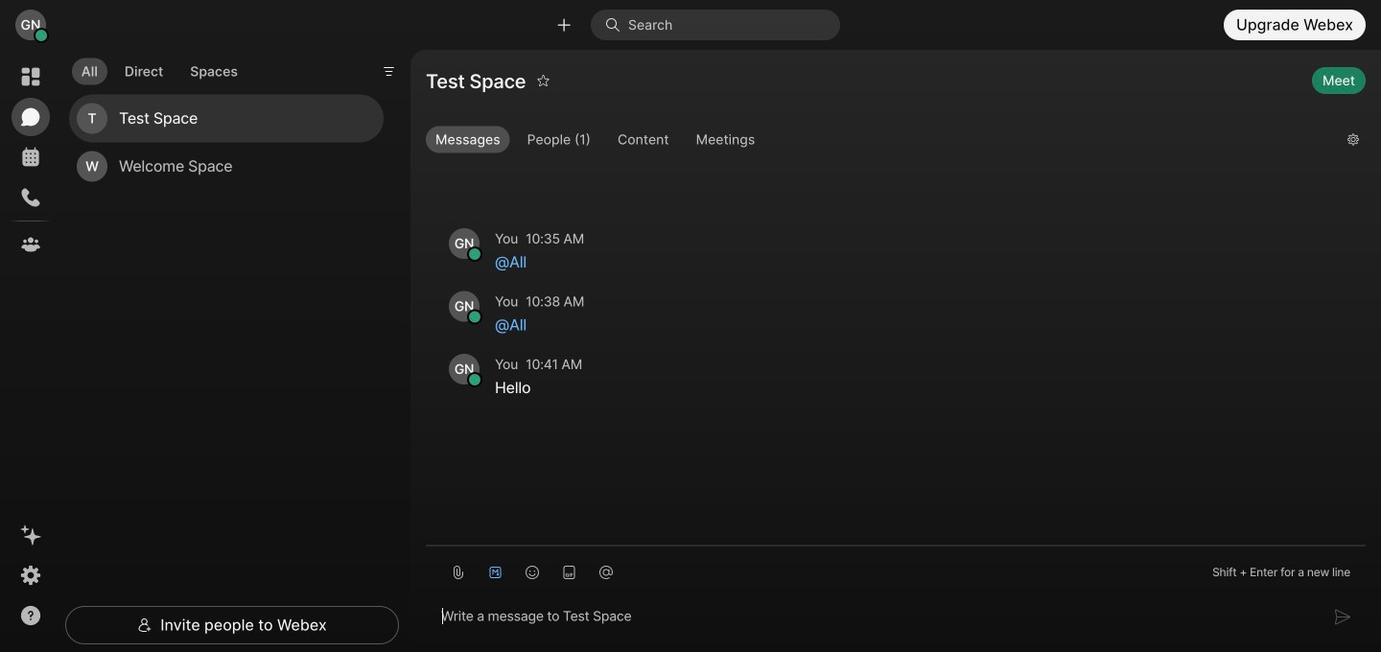 Task type: vqa. For each thing, say whether or not it's contained in the screenshot.
wrapper image in 常规 tab
no



Task type: describe. For each thing, give the bounding box(es) containing it.
welcome space list item
[[69, 143, 384, 190]]

test space list item
[[69, 95, 384, 143]]



Task type: locate. For each thing, give the bounding box(es) containing it.
tab list
[[67, 46, 252, 90]]

webex tab list
[[12, 58, 50, 264]]

message composer toolbar element
[[426, 546, 1366, 591]]

messages list
[[426, 175, 1366, 432]]

navigation
[[0, 50, 61, 652]]

group
[[426, 126, 1332, 157]]



